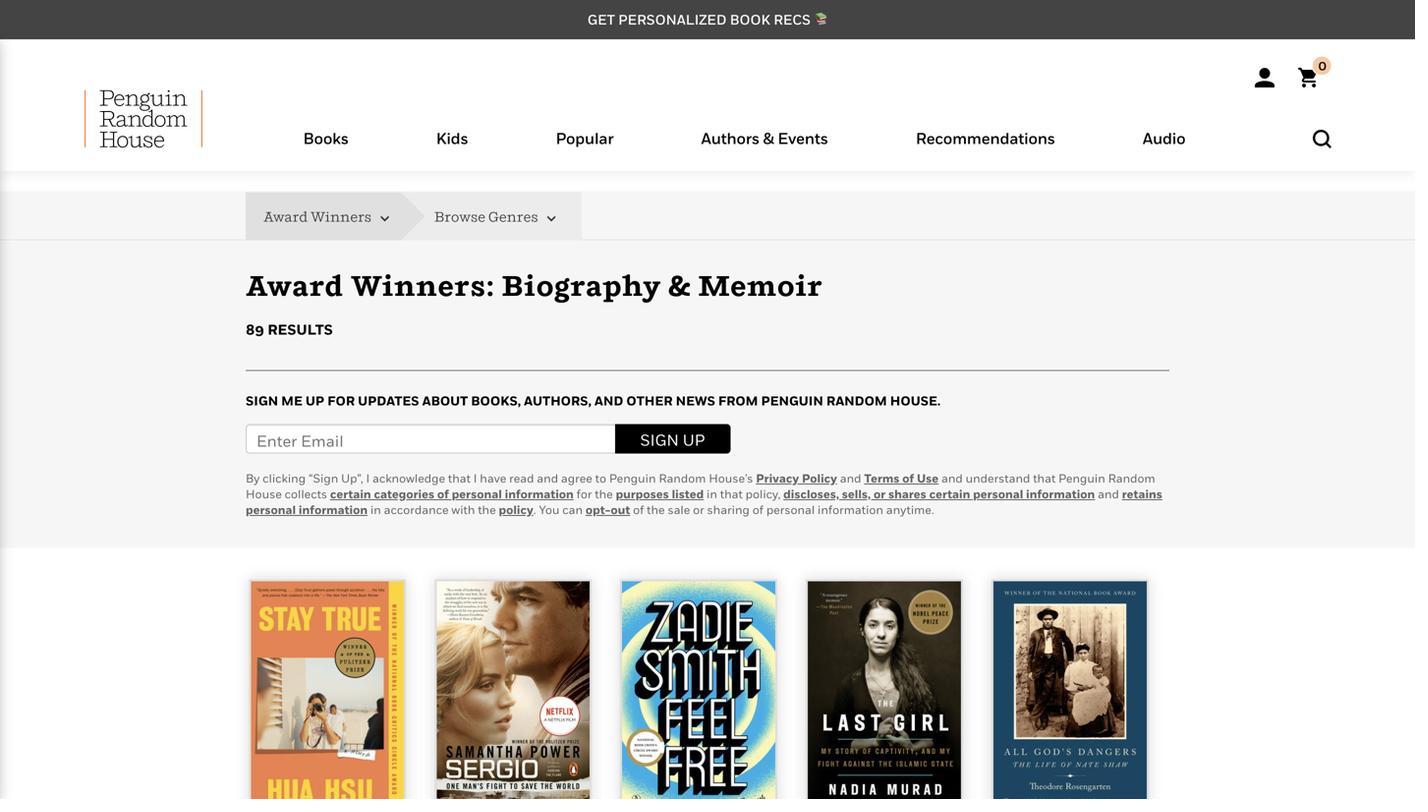 Task type: describe. For each thing, give the bounding box(es) containing it.
authors & events
[[701, 129, 829, 147]]

and up sells,
[[840, 471, 862, 485]]

1 horizontal spatial penguin
[[761, 393, 824, 408]]

opt-out link
[[586, 503, 630, 516]]

sign in image
[[1255, 68, 1275, 87]]

listed
[[672, 487, 704, 501]]

winners
[[311, 209, 372, 225]]

1 vertical spatial &
[[669, 269, 692, 302]]

to
[[595, 471, 607, 485]]

book
[[730, 11, 771, 28]]

0 vertical spatial for
[[327, 393, 355, 408]]

browse genres
[[434, 209, 541, 225]]

kids
[[436, 129, 468, 147]]

clicking
[[263, 471, 306, 485]]

penguin inside and understand that penguin random house collects
[[1059, 471, 1106, 485]]

.
[[534, 503, 536, 516]]

events
[[778, 129, 829, 147]]

0 horizontal spatial up
[[306, 393, 324, 408]]

recommendations link
[[916, 129, 1056, 171]]

genres
[[488, 209, 538, 225]]

main navigation element
[[36, 89, 1379, 171]]

of down purposes
[[633, 503, 644, 516]]

1 certain from the left
[[330, 487, 371, 501]]

personalized
[[618, 11, 727, 28]]

sign me up for updates about books, authors, and other news from penguin random house.
[[246, 393, 941, 408]]

that inside and understand that penguin random house collects
[[1033, 471, 1056, 485]]

"sign
[[309, 471, 338, 485]]

with
[[452, 503, 475, 516]]

0 horizontal spatial the
[[478, 503, 496, 516]]

feel free image
[[621, 580, 778, 799]]

of up shares
[[903, 471, 914, 485]]

sign up
[[641, 430, 705, 449]]

discloses,
[[784, 487, 840, 501]]

1 horizontal spatial that
[[720, 487, 743, 501]]

news
[[676, 393, 716, 408]]

authors,
[[524, 393, 592, 408]]

up",
[[341, 471, 363, 485]]

award winners
[[263, 209, 374, 225]]

privacy
[[756, 471, 799, 485]]

anytime.
[[887, 503, 935, 516]]

shopping cart image
[[1299, 56, 1332, 87]]

use
[[917, 471, 939, 485]]

books
[[303, 129, 349, 147]]

you
[[539, 503, 560, 516]]

audio button
[[1099, 124, 1230, 171]]

popular button
[[512, 124, 658, 171]]

award for award winners
[[263, 209, 308, 225]]

updates
[[358, 393, 419, 408]]

information up .
[[505, 487, 574, 501]]

1 i from the left
[[366, 471, 370, 485]]

information inside retains personal information
[[299, 503, 368, 516]]

results
[[268, 321, 333, 338]]

1 horizontal spatial the
[[595, 487, 613, 501]]

purposes listed link
[[616, 487, 704, 501]]

📚
[[814, 11, 828, 28]]

authors & events button
[[658, 124, 872, 171]]

Enter Email email field
[[246, 424, 615, 453]]

random inside and understand that penguin random house collects
[[1109, 471, 1156, 485]]

house.
[[890, 393, 941, 408]]

kids button
[[392, 124, 512, 171]]

terms
[[864, 471, 900, 485]]

agree
[[561, 471, 593, 485]]

all god's dangers image
[[992, 580, 1149, 799]]

purposes
[[616, 487, 669, 501]]

authors
[[701, 129, 760, 147]]

0 horizontal spatial penguin
[[609, 471, 656, 485]]

privacy policy link
[[756, 471, 838, 485]]

of up the accordance on the bottom left of page
[[437, 487, 449, 501]]

award winners: biography & memoir
[[246, 269, 824, 302]]

memoir
[[698, 269, 824, 302]]

angle down image
[[374, 211, 390, 226]]

books,
[[471, 393, 521, 408]]

biography
[[502, 269, 662, 302]]

personal up with
[[452, 487, 502, 501]]

discloses, sells, or shares certain personal information link
[[784, 487, 1095, 501]]

audio link
[[1143, 129, 1186, 171]]

sale
[[668, 503, 690, 516]]

winners:
[[351, 269, 495, 302]]

me
[[281, 393, 303, 408]]

and left other
[[595, 393, 624, 408]]

shares
[[889, 487, 927, 501]]

2 certain from the left
[[930, 487, 971, 501]]



Task type: vqa. For each thing, say whether or not it's contained in the screenshot.
the bottommost for
yes



Task type: locate. For each thing, give the bounding box(es) containing it.
and right read
[[537, 471, 558, 485]]

0 horizontal spatial sign
[[246, 393, 278, 408]]

can
[[563, 503, 583, 516]]

that right 'understand'
[[1033, 471, 1056, 485]]

random up listed
[[659, 471, 706, 485]]

terms of use link
[[864, 471, 939, 485]]

0 vertical spatial or
[[874, 487, 886, 501]]

sign left me
[[246, 393, 278, 408]]

by clicking "sign up", i acknowledge that i have read and agree to penguin random house's privacy policy and terms of use
[[246, 471, 939, 485]]

1 horizontal spatial in
[[707, 487, 718, 501]]

0 horizontal spatial in
[[371, 503, 381, 516]]

for
[[327, 393, 355, 408], [577, 487, 592, 501]]

1 horizontal spatial or
[[874, 487, 886, 501]]

1 horizontal spatial sign
[[641, 430, 679, 449]]

of
[[903, 471, 914, 485], [437, 487, 449, 501], [633, 503, 644, 516], [753, 503, 764, 516]]

policy,
[[746, 487, 781, 501]]

penguin right 'understand'
[[1059, 471, 1106, 485]]

personal down 'understand'
[[973, 487, 1024, 501]]

for down the agree
[[577, 487, 592, 501]]

1 horizontal spatial up
[[683, 430, 705, 449]]

have
[[480, 471, 507, 485]]

kids link
[[436, 129, 468, 171]]

and understand that penguin random house collects
[[246, 471, 1156, 501]]

recs
[[774, 11, 811, 28]]

of down policy,
[[753, 503, 764, 516]]

out
[[611, 503, 630, 516]]

understand
[[966, 471, 1031, 485]]

0 vertical spatial up
[[306, 393, 324, 408]]

0 horizontal spatial certain
[[330, 487, 371, 501]]

0 vertical spatial &
[[763, 129, 774, 147]]

& inside authors & events "link"
[[763, 129, 774, 147]]

search image
[[1313, 130, 1332, 148]]

certain down use at right
[[930, 487, 971, 501]]

1 horizontal spatial for
[[577, 487, 592, 501]]

2 horizontal spatial that
[[1033, 471, 1056, 485]]

up right me
[[306, 393, 324, 408]]

accordance
[[384, 503, 449, 516]]

1 horizontal spatial i
[[474, 471, 477, 485]]

2 horizontal spatial random
[[1109, 471, 1156, 485]]

personal inside retains personal information
[[246, 503, 296, 516]]

browse
[[434, 209, 486, 225]]

in
[[707, 487, 718, 501], [371, 503, 381, 516]]

1 vertical spatial for
[[577, 487, 592, 501]]

sign for sign me up for updates about books, authors, and other news from penguin random house.
[[246, 393, 278, 408]]

up down news
[[683, 430, 705, 449]]

1 horizontal spatial &
[[763, 129, 774, 147]]

penguin up purposes
[[609, 471, 656, 485]]

policy
[[499, 503, 534, 516]]

for left updates
[[327, 393, 355, 408]]

0 horizontal spatial &
[[669, 269, 692, 302]]

up inside button
[[683, 430, 705, 449]]

recommendations
[[916, 129, 1056, 147]]

the last girl image
[[806, 580, 963, 799]]

sign inside button
[[641, 430, 679, 449]]

penguin random house image
[[85, 89, 203, 148]]

sign down other
[[641, 430, 679, 449]]

personal
[[452, 487, 502, 501], [973, 487, 1024, 501], [246, 503, 296, 516], [767, 503, 815, 516]]

and inside and understand that penguin random house collects
[[942, 471, 963, 485]]

or
[[874, 487, 886, 501], [693, 503, 705, 516]]

certain
[[330, 487, 371, 501], [930, 487, 971, 501]]

1 vertical spatial or
[[693, 503, 705, 516]]

& left "memoir"
[[669, 269, 692, 302]]

sign for sign up
[[641, 430, 679, 449]]

certain down up", on the left bottom of the page
[[330, 487, 371, 501]]

categories
[[374, 487, 435, 501]]

get personalized book recs 📚 link
[[588, 11, 828, 28]]

2 horizontal spatial penguin
[[1059, 471, 1106, 485]]

in up sharing
[[707, 487, 718, 501]]

1 horizontal spatial certain
[[930, 487, 971, 501]]

and up discloses, sells, or shares certain personal information link
[[942, 471, 963, 485]]

0 horizontal spatial random
[[659, 471, 706, 485]]

0 horizontal spatial or
[[693, 503, 705, 516]]

sells,
[[842, 487, 871, 501]]

books button
[[260, 124, 392, 171]]

information down sells,
[[818, 503, 884, 516]]

information
[[505, 487, 574, 501], [1026, 487, 1095, 501], [299, 503, 368, 516], [818, 503, 884, 516]]

0 vertical spatial in
[[707, 487, 718, 501]]

& left events
[[763, 129, 774, 147]]

0 vertical spatial sign
[[246, 393, 278, 408]]

policy
[[802, 471, 838, 485]]

1 vertical spatial up
[[683, 430, 705, 449]]

house's
[[709, 471, 753, 485]]

the right with
[[478, 503, 496, 516]]

by
[[246, 471, 260, 485]]

sign
[[246, 393, 278, 408], [641, 430, 679, 449]]

certain categories of personal information for the purposes listed in that policy, discloses, sells, or shares certain personal information and
[[330, 487, 1122, 501]]

1 vertical spatial award
[[246, 269, 344, 302]]

opt-
[[586, 503, 611, 516]]

that
[[448, 471, 471, 485], [1033, 471, 1056, 485], [720, 487, 743, 501]]

in down categories
[[371, 503, 381, 516]]

0 horizontal spatial that
[[448, 471, 471, 485]]

personal down the house
[[246, 503, 296, 516]]

89
[[246, 321, 264, 338]]

0 horizontal spatial i
[[366, 471, 370, 485]]

angle down image
[[541, 211, 556, 226]]

popular
[[556, 129, 614, 147]]

penguin right from
[[761, 393, 824, 408]]

random up retains
[[1109, 471, 1156, 485]]

2 i from the left
[[474, 471, 477, 485]]

i left have
[[474, 471, 477, 485]]

&
[[763, 129, 774, 147], [669, 269, 692, 302]]

or down listed
[[693, 503, 705, 516]]

1 vertical spatial sign
[[641, 430, 679, 449]]

certain categories of personal information link
[[330, 487, 574, 501]]

0 horizontal spatial for
[[327, 393, 355, 408]]

information down collects
[[299, 503, 368, 516]]

award inside field
[[263, 209, 308, 225]]

the down the purposes listed link at the left of the page
[[647, 503, 665, 516]]

stay true image
[[249, 580, 406, 799]]

0 vertical spatial award
[[263, 209, 308, 225]]

and left retains
[[1098, 487, 1120, 501]]

and
[[595, 393, 624, 408], [537, 471, 558, 485], [840, 471, 862, 485], [942, 471, 963, 485], [1098, 487, 1120, 501]]

award
[[263, 209, 308, 225], [246, 269, 344, 302]]

recommendations button
[[872, 124, 1099, 171]]

read
[[509, 471, 534, 485]]

Browse Genres field
[[434, 192, 582, 241]]

2 horizontal spatial the
[[647, 503, 665, 516]]

retains
[[1122, 487, 1163, 501]]

policy link
[[499, 503, 534, 516]]

or down terms at bottom right
[[874, 487, 886, 501]]

that down the house's
[[720, 487, 743, 501]]

acknowledge
[[373, 471, 445, 485]]

about
[[422, 393, 468, 408]]

sign up button
[[615, 424, 731, 453]]

house
[[246, 487, 282, 501]]

89 results
[[246, 321, 333, 338]]

books link
[[303, 129, 349, 171]]

collects
[[285, 487, 327, 501]]

in accordance with the policy . you can opt-out of the sale or sharing of personal information anytime.
[[368, 503, 935, 516]]

retains personal information link
[[246, 487, 1163, 516]]

the down to
[[595, 487, 613, 501]]

Award Winners field
[[263, 192, 431, 241]]

1 horizontal spatial random
[[827, 393, 887, 408]]

award left winners at left top
[[263, 209, 308, 225]]

that up certain categories of personal information link
[[448, 471, 471, 485]]

award up 89 results
[[246, 269, 344, 302]]

authors & events link
[[701, 129, 829, 171]]

personal down discloses,
[[767, 503, 815, 516]]

information down 'understand'
[[1026, 487, 1095, 501]]

get
[[588, 11, 615, 28]]

random left house.
[[827, 393, 887, 408]]

1 vertical spatial in
[[371, 503, 381, 516]]

i
[[366, 471, 370, 485], [474, 471, 477, 485]]

sergio image
[[435, 580, 592, 799]]

sharing
[[707, 503, 750, 516]]

i right up", on the left bottom of the page
[[366, 471, 370, 485]]

award for award winners: biography & memoir
[[246, 269, 344, 302]]

retains personal information
[[246, 487, 1163, 516]]

get personalized book recs 📚
[[588, 11, 828, 28]]

from
[[719, 393, 758, 408]]

audio
[[1143, 129, 1186, 147]]

other
[[627, 393, 673, 408]]

the
[[595, 487, 613, 501], [478, 503, 496, 516], [647, 503, 665, 516]]



